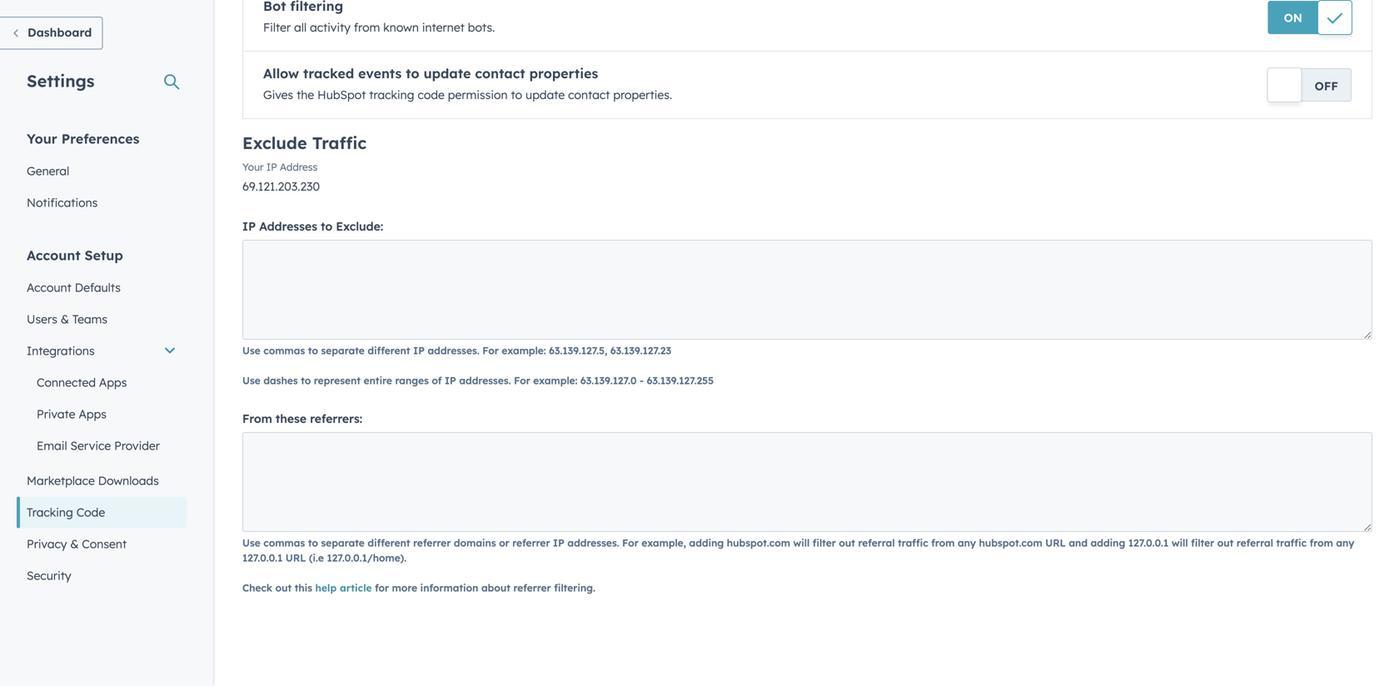 Task type: vqa. For each thing, say whether or not it's contained in the screenshot.
third the Press to sort. element from left
no



Task type: describe. For each thing, give the bounding box(es) containing it.
users
[[27, 312, 57, 327]]

1 horizontal spatial out
[[839, 537, 856, 550]]

2 referral from the left
[[1237, 537, 1274, 550]]

1 vertical spatial contact
[[568, 87, 610, 102]]

help article link
[[315, 582, 372, 595]]

use commas to separate different ip addresses. for example: 63.139.127.5, 63.139.127.23
[[242, 345, 672, 357]]

2 filter from the left
[[1192, 537, 1215, 550]]

more
[[392, 582, 418, 595]]

provider
[[114, 439, 160, 453]]

2 any from the left
[[1337, 537, 1355, 550]]

account setup
[[27, 247, 123, 264]]

properties.
[[614, 87, 673, 102]]

traffic
[[312, 132, 367, 153]]

commas for addresses
[[264, 345, 305, 357]]

integrations
[[27, 344, 95, 358]]

1 vertical spatial addresses.
[[459, 375, 511, 387]]

marketplace
[[27, 474, 95, 488]]

& for privacy
[[70, 537, 79, 552]]

dashboard
[[27, 25, 92, 40]]

ip left addresses
[[242, 219, 256, 234]]

activity
[[310, 20, 351, 35]]

2 traffic from the left
[[1277, 537, 1308, 550]]

dashes
[[264, 375, 298, 387]]

and
[[1069, 537, 1088, 550]]

127.0.0.1/home).
[[327, 552, 407, 565]]

2 adding from the left
[[1091, 537, 1126, 550]]

to for use commas to separate different ip addresses. for example: 63.139.127.5, 63.139.127.23
[[308, 345, 318, 357]]

filter
[[263, 20, 291, 35]]

2 hubspot.com from the left
[[980, 537, 1043, 550]]

notifications
[[27, 195, 98, 210]]

referrer right the or
[[513, 537, 550, 550]]

privacy & consent
[[27, 537, 127, 552]]

from
[[242, 412, 272, 426]]

filter all activity from known internet bots.
[[263, 20, 495, 35]]

service
[[70, 439, 111, 453]]

information
[[421, 582, 479, 595]]

0 horizontal spatial out
[[276, 582, 292, 595]]

to up code
[[406, 65, 420, 82]]

63.139.127.0
[[581, 375, 637, 387]]

account for account setup
[[27, 247, 81, 264]]

private apps link
[[17, 399, 187, 430]]

downloads
[[98, 474, 159, 488]]

teams
[[72, 312, 108, 327]]

connected
[[37, 375, 96, 390]]

2 horizontal spatial from
[[1310, 537, 1334, 550]]

-
[[640, 375, 644, 387]]

IP Addresses to Exclude: text field
[[242, 240, 1373, 340]]

events
[[358, 65, 402, 82]]

gives
[[263, 87, 294, 102]]

0 horizontal spatial your
[[27, 130, 57, 147]]

on
[[1285, 10, 1303, 25]]

private apps
[[37, 407, 107, 422]]

addresses
[[259, 219, 318, 234]]

all
[[294, 20, 307, 35]]

63.139.127.23
[[611, 345, 672, 357]]

ip addresses to exclude:
[[242, 219, 383, 234]]

general link
[[17, 155, 187, 187]]

63.139.127.5,
[[549, 345, 608, 357]]

account defaults
[[27, 280, 121, 295]]

check
[[242, 582, 273, 595]]

exclude:
[[336, 219, 383, 234]]

1 horizontal spatial 127.0.0.1
[[1129, 537, 1169, 550]]

1 adding from the left
[[690, 537, 724, 550]]

your preferences
[[27, 130, 140, 147]]

tracking code link
[[17, 497, 187, 529]]

filtering.
[[554, 582, 596, 595]]

setup
[[85, 247, 123, 264]]

privacy
[[27, 537, 67, 552]]

security link
[[17, 560, 187, 592]]

for inside use commas to separate different referrer domains or referrer ip addresses. for example, adding hubspot.com will filter out referral traffic from any hubspot.com url and adding 127.0.0.1 will filter out referral traffic from any 127.0.0.1 url (i.e 127.0.0.1/home).
[[623, 537, 639, 550]]

tracking
[[369, 87, 415, 102]]

ip inside use commas to separate different referrer domains or referrer ip addresses. for example, adding hubspot.com will filter out referral traffic from any hubspot.com url and adding 127.0.0.1 will filter out referral traffic from any 127.0.0.1 url (i.e 127.0.0.1/home).
[[553, 537, 565, 550]]

1 vertical spatial update
[[526, 87, 565, 102]]

use dashes to represent entire ranges of ip addresses. for example: 63.139.127.0 - 63.139.127.255
[[242, 375, 714, 387]]

email
[[37, 439, 67, 453]]

addresses. inside use commas to separate different referrer domains or referrer ip addresses. for example, adding hubspot.com will filter out referral traffic from any hubspot.com url and adding 127.0.0.1 will filter out referral traffic from any 127.0.0.1 url (i.e 127.0.0.1/home).
[[568, 537, 620, 550]]

integrations button
[[17, 335, 187, 367]]

this
[[295, 582, 313, 595]]

notifications link
[[17, 187, 187, 219]]

example,
[[642, 537, 687, 550]]

to right permission
[[511, 87, 523, 102]]

email service provider link
[[17, 430, 187, 462]]

tracking
[[27, 505, 73, 520]]

for
[[375, 582, 389, 595]]

security
[[27, 569, 71, 583]]

1 horizontal spatial url
[[1046, 537, 1066, 550]]

allow tracked events to update contact properties gives the hubspot tracking code permission to update contact properties.
[[263, 65, 673, 102]]

exclude traffic your ip address 69.121.203.230
[[242, 132, 367, 194]]

1 hubspot.com from the left
[[727, 537, 791, 550]]

1 horizontal spatial for
[[514, 375, 531, 387]]

referrer left domains
[[413, 537, 451, 550]]

marketplace downloads
[[27, 474, 159, 488]]

ip right the of
[[445, 375, 456, 387]]

domains
[[454, 537, 496, 550]]

dashboard link
[[0, 17, 103, 50]]

represent
[[314, 375, 361, 387]]



Task type: locate. For each thing, give the bounding box(es) containing it.
referrer
[[413, 537, 451, 550], [513, 537, 550, 550], [514, 582, 551, 595]]

1 horizontal spatial contact
[[568, 87, 610, 102]]

the
[[297, 87, 314, 102]]

settings
[[27, 70, 95, 91]]

users & teams
[[27, 312, 108, 327]]

privacy & consent link
[[17, 529, 187, 560]]

apps
[[99, 375, 127, 390], [79, 407, 107, 422]]

different
[[368, 345, 410, 357], [368, 537, 410, 550]]

0 horizontal spatial will
[[794, 537, 810, 550]]

0 vertical spatial apps
[[99, 375, 127, 390]]

0 horizontal spatial url
[[286, 552, 306, 565]]

about
[[482, 582, 511, 595]]

your down exclude
[[242, 161, 264, 173]]

account up account defaults
[[27, 247, 81, 264]]

0 horizontal spatial traffic
[[898, 537, 929, 550]]

2 account from the top
[[27, 280, 71, 295]]

127.0.0.1 right and
[[1129, 537, 1169, 550]]

3 use from the top
[[242, 537, 261, 550]]

1 traffic from the left
[[898, 537, 929, 550]]

addresses. up the filtering.
[[568, 537, 620, 550]]

1 vertical spatial apps
[[79, 407, 107, 422]]

tracked
[[303, 65, 354, 82]]

referral
[[859, 537, 895, 550], [1237, 537, 1274, 550]]

address
[[280, 161, 318, 173]]

bots.
[[468, 20, 495, 35]]

use left dashes on the left bottom of page
[[242, 375, 261, 387]]

account up users
[[27, 280, 71, 295]]

entire
[[364, 375, 392, 387]]

0 vertical spatial contact
[[475, 65, 526, 82]]

0 horizontal spatial adding
[[690, 537, 724, 550]]

2 will from the left
[[1172, 537, 1189, 550]]

apps inside private apps link
[[79, 407, 107, 422]]

to
[[406, 65, 420, 82], [511, 87, 523, 102], [321, 219, 333, 234], [308, 345, 318, 357], [301, 375, 311, 387], [308, 537, 318, 550]]

0 vertical spatial your
[[27, 130, 57, 147]]

ip inside the exclude traffic your ip address 69.121.203.230
[[267, 161, 277, 173]]

0 horizontal spatial update
[[424, 65, 471, 82]]

connected apps
[[37, 375, 127, 390]]

0 horizontal spatial 127.0.0.1
[[242, 552, 283, 565]]

1 different from the top
[[368, 345, 410, 357]]

update up code
[[424, 65, 471, 82]]

0 vertical spatial url
[[1046, 537, 1066, 550]]

69.121.203.230
[[242, 179, 320, 194]]

use for ip
[[242, 345, 261, 357]]

known
[[384, 20, 419, 35]]

account defaults link
[[17, 272, 187, 304]]

your preferences element
[[17, 130, 187, 219]]

0 horizontal spatial any
[[958, 537, 977, 550]]

1 horizontal spatial hubspot.com
[[980, 537, 1043, 550]]

different for from these referrers:
[[368, 537, 410, 550]]

1 use from the top
[[242, 345, 261, 357]]

0 vertical spatial account
[[27, 247, 81, 264]]

use up the from
[[242, 345, 261, 357]]

different for ip addresses to exclude:
[[368, 345, 410, 357]]

ranges
[[395, 375, 429, 387]]

your up general
[[27, 130, 57, 147]]

1 filter from the left
[[813, 537, 837, 550]]

1 separate from the top
[[321, 345, 365, 357]]

permission
[[448, 87, 508, 102]]

preferences
[[61, 130, 140, 147]]

hubspot
[[318, 87, 366, 102]]

0 horizontal spatial filter
[[813, 537, 837, 550]]

0 horizontal spatial &
[[61, 312, 69, 327]]

out
[[839, 537, 856, 550], [1218, 537, 1234, 550], [276, 582, 292, 595]]

2 use from the top
[[242, 375, 261, 387]]

2 vertical spatial use
[[242, 537, 261, 550]]

0 horizontal spatial referral
[[859, 537, 895, 550]]

use for from
[[242, 537, 261, 550]]

different up entire
[[368, 345, 410, 357]]

2 different from the top
[[368, 537, 410, 550]]

code
[[76, 505, 105, 520]]

allow
[[263, 65, 299, 82]]

or
[[499, 537, 510, 550]]

url left and
[[1046, 537, 1066, 550]]

1 vertical spatial 127.0.0.1
[[242, 552, 283, 565]]

adding
[[690, 537, 724, 550], [1091, 537, 1126, 550]]

& right privacy
[[70, 537, 79, 552]]

commas up dashes on the left bottom of page
[[264, 345, 305, 357]]

1 referral from the left
[[859, 537, 895, 550]]

email service provider
[[37, 439, 160, 453]]

1 vertical spatial url
[[286, 552, 306, 565]]

your inside the exclude traffic your ip address 69.121.203.230
[[242, 161, 264, 173]]

0 horizontal spatial hubspot.com
[[727, 537, 791, 550]]

0 vertical spatial 127.0.0.1
[[1129, 537, 1169, 550]]

url left (i.e
[[286, 552, 306, 565]]

from
[[354, 20, 380, 35], [932, 537, 955, 550], [1310, 537, 1334, 550]]

1 account from the top
[[27, 247, 81, 264]]

apps down integrations "dropdown button"
[[99, 375, 127, 390]]

will
[[794, 537, 810, 550], [1172, 537, 1189, 550]]

use
[[242, 345, 261, 357], [242, 375, 261, 387], [242, 537, 261, 550]]

ip up 69.121.203.230
[[267, 161, 277, 173]]

1 vertical spatial &
[[70, 537, 79, 552]]

1 commas from the top
[[264, 345, 305, 357]]

0 vertical spatial separate
[[321, 345, 365, 357]]

to for ip addresses to exclude:
[[321, 219, 333, 234]]

addresses. down "use commas to separate different ip addresses. for example: 63.139.127.5, 63.139.127.23"
[[459, 375, 511, 387]]

0 vertical spatial different
[[368, 345, 410, 357]]

1 horizontal spatial referral
[[1237, 537, 1274, 550]]

127.0.0.1 up check
[[242, 552, 283, 565]]

1 horizontal spatial filter
[[1192, 537, 1215, 550]]

63.139.127.255
[[647, 375, 714, 387]]

From these referrers: text field
[[242, 432, 1373, 532]]

contact down properties at the top left of page
[[568, 87, 610, 102]]

0 vertical spatial &
[[61, 312, 69, 327]]

1 horizontal spatial any
[[1337, 537, 1355, 550]]

2 vertical spatial addresses.
[[568, 537, 620, 550]]

general
[[27, 164, 69, 178]]

private
[[37, 407, 75, 422]]

0 vertical spatial addresses.
[[428, 345, 480, 357]]

different inside use commas to separate different referrer domains or referrer ip addresses. for example, adding hubspot.com will filter out referral traffic from any hubspot.com url and adding 127.0.0.1 will filter out referral traffic from any 127.0.0.1 url (i.e 127.0.0.1/home).
[[368, 537, 410, 550]]

&
[[61, 312, 69, 327], [70, 537, 79, 552]]

account for account defaults
[[27, 280, 71, 295]]

1 vertical spatial account
[[27, 280, 71, 295]]

1 vertical spatial for
[[514, 375, 531, 387]]

exclude
[[242, 132, 307, 153]]

1 horizontal spatial from
[[932, 537, 955, 550]]

to for use dashes to represent entire ranges of ip addresses. for example: 63.139.127.0 - 63.139.127.255
[[301, 375, 311, 387]]

1 horizontal spatial your
[[242, 161, 264, 173]]

defaults
[[75, 280, 121, 295]]

apps up service
[[79, 407, 107, 422]]

0 vertical spatial update
[[424, 65, 471, 82]]

apps for private apps
[[79, 407, 107, 422]]

0 horizontal spatial from
[[354, 20, 380, 35]]

0 horizontal spatial contact
[[475, 65, 526, 82]]

account
[[27, 247, 81, 264], [27, 280, 71, 295]]

addresses. up the of
[[428, 345, 480, 357]]

users & teams link
[[17, 304, 187, 335]]

separate up the represent
[[321, 345, 365, 357]]

properties
[[530, 65, 599, 82]]

1 horizontal spatial update
[[526, 87, 565, 102]]

127.0.0.1
[[1129, 537, 1169, 550], [242, 552, 283, 565]]

0 vertical spatial example:
[[502, 345, 546, 357]]

to right dashes on the left bottom of page
[[301, 375, 311, 387]]

1 vertical spatial use
[[242, 375, 261, 387]]

1 horizontal spatial &
[[70, 537, 79, 552]]

0 horizontal spatial for
[[483, 345, 499, 357]]

marketplace downloads link
[[17, 465, 187, 497]]

your
[[27, 130, 57, 147], [242, 161, 264, 173]]

separate
[[321, 345, 365, 357], [321, 537, 365, 550]]

2 horizontal spatial out
[[1218, 537, 1234, 550]]

traffic
[[898, 537, 929, 550], [1277, 537, 1308, 550]]

hubspot.com down from these referrers: text field
[[727, 537, 791, 550]]

apps inside connected apps link
[[99, 375, 127, 390]]

hubspot.com left and
[[980, 537, 1043, 550]]

tracking code
[[27, 505, 105, 520]]

separate for to
[[321, 345, 365, 357]]

separate inside use commas to separate different referrer domains or referrer ip addresses. for example, adding hubspot.com will filter out referral traffic from any hubspot.com url and adding 127.0.0.1 will filter out referral traffic from any 127.0.0.1 url (i.e 127.0.0.1/home).
[[321, 537, 365, 550]]

ip up the filtering.
[[553, 537, 565, 550]]

article
[[340, 582, 372, 595]]

referrers:
[[310, 412, 363, 426]]

separate up 127.0.0.1/home).
[[321, 537, 365, 550]]

contact
[[475, 65, 526, 82], [568, 87, 610, 102]]

(i.e
[[309, 552, 324, 565]]

apps for connected apps
[[99, 375, 127, 390]]

2 commas from the top
[[264, 537, 305, 550]]

for up use dashes to represent entire ranges of ip addresses. for example: 63.139.127.0 - 63.139.127.255
[[483, 345, 499, 357]]

addresses.
[[428, 345, 480, 357], [459, 375, 511, 387], [568, 537, 620, 550]]

hubspot.com
[[727, 537, 791, 550], [980, 537, 1043, 550]]

2 horizontal spatial for
[[623, 537, 639, 550]]

1 vertical spatial example:
[[534, 375, 578, 387]]

0 vertical spatial use
[[242, 345, 261, 357]]

& right users
[[61, 312, 69, 327]]

check out this help article for more information about referrer filtering.
[[242, 582, 596, 595]]

to inside use commas to separate different referrer domains or referrer ip addresses. for example, adding hubspot.com will filter out referral traffic from any hubspot.com url and adding 127.0.0.1 will filter out referral traffic from any 127.0.0.1 url (i.e 127.0.0.1/home).
[[308, 537, 318, 550]]

consent
[[82, 537, 127, 552]]

these
[[276, 412, 307, 426]]

commas for these
[[264, 537, 305, 550]]

commas up this
[[264, 537, 305, 550]]

for left example,
[[623, 537, 639, 550]]

use inside use commas to separate different referrer domains or referrer ip addresses. for example, adding hubspot.com will filter out referral traffic from any hubspot.com url and adding 127.0.0.1 will filter out referral traffic from any 127.0.0.1 url (i.e 127.0.0.1/home).
[[242, 537, 261, 550]]

1 vertical spatial separate
[[321, 537, 365, 550]]

2 separate from the top
[[321, 537, 365, 550]]

different up 127.0.0.1/home).
[[368, 537, 410, 550]]

example: left 63.139.127.5,
[[502, 345, 546, 357]]

use commas to separate different referrer domains or referrer ip addresses. for example, adding hubspot.com will filter out referral traffic from any hubspot.com url and adding 127.0.0.1 will filter out referral traffic from any 127.0.0.1 url (i.e 127.0.0.1/home).
[[242, 537, 1355, 565]]

1 vertical spatial commas
[[264, 537, 305, 550]]

1 vertical spatial different
[[368, 537, 410, 550]]

to left exclude:
[[321, 219, 333, 234]]

account setup element
[[17, 246, 187, 592]]

0 vertical spatial for
[[483, 345, 499, 357]]

code
[[418, 87, 445, 102]]

1 vertical spatial your
[[242, 161, 264, 173]]

1 horizontal spatial adding
[[1091, 537, 1126, 550]]

2 vertical spatial for
[[623, 537, 639, 550]]

ip up ranges
[[413, 345, 425, 357]]

1 horizontal spatial will
[[1172, 537, 1189, 550]]

1 any from the left
[[958, 537, 977, 550]]

off
[[1315, 79, 1339, 93]]

example: down 63.139.127.5,
[[534, 375, 578, 387]]

referrer right about
[[514, 582, 551, 595]]

to up (i.e
[[308, 537, 318, 550]]

separate for referrers:
[[321, 537, 365, 550]]

use up check
[[242, 537, 261, 550]]

for down "use commas to separate different ip addresses. for example: 63.139.127.5, 63.139.127.23"
[[514, 375, 531, 387]]

help
[[315, 582, 337, 595]]

adding right and
[[1091, 537, 1126, 550]]

commas inside use commas to separate different referrer domains or referrer ip addresses. for example, adding hubspot.com will filter out referral traffic from any hubspot.com url and adding 127.0.0.1 will filter out referral traffic from any 127.0.0.1 url (i.e 127.0.0.1/home).
[[264, 537, 305, 550]]

to for use commas to separate different referrer domains or referrer ip addresses. for example, adding hubspot.com will filter out referral traffic from any hubspot.com url and adding 127.0.0.1 will filter out referral traffic from any 127.0.0.1 url (i.e 127.0.0.1/home).
[[308, 537, 318, 550]]

any
[[958, 537, 977, 550], [1337, 537, 1355, 550]]

commas
[[264, 345, 305, 357], [264, 537, 305, 550]]

& for users
[[61, 312, 69, 327]]

1 will from the left
[[794, 537, 810, 550]]

connected apps link
[[17, 367, 187, 399]]

update down properties at the top left of page
[[526, 87, 565, 102]]

1 horizontal spatial traffic
[[1277, 537, 1308, 550]]

for
[[483, 345, 499, 357], [514, 375, 531, 387], [623, 537, 639, 550]]

contact up permission
[[475, 65, 526, 82]]

0 vertical spatial commas
[[264, 345, 305, 357]]

adding right example,
[[690, 537, 724, 550]]

from these referrers:
[[242, 412, 363, 426]]

to up the represent
[[308, 345, 318, 357]]



